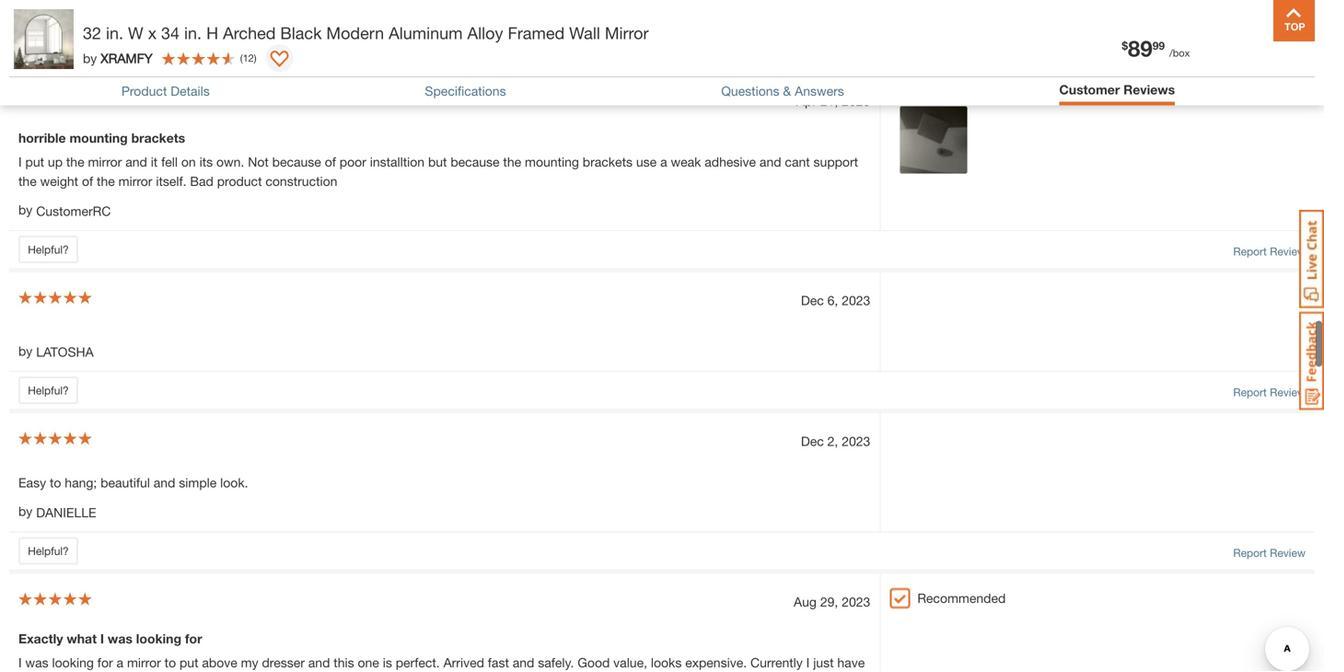 Task type: locate. For each thing, give the bounding box(es) containing it.
0 horizontal spatial for
[[97, 656, 113, 671]]

weight
[[40, 174, 78, 189]]

3 2023 from the top
[[842, 434, 871, 449]]

1 vertical spatial was
[[25, 656, 48, 671]]

0 horizontal spatial of
[[82, 174, 93, 189]]

4 helpful? from the top
[[28, 545, 69, 558]]

by inside by latosha
[[18, 343, 33, 359]]

1 vertical spatial mirror
[[118, 174, 152, 189]]

0 horizontal spatial looking
[[52, 656, 94, 671]]

helpful? button left '32'
[[18, 36, 78, 64]]

0 vertical spatial was
[[108, 632, 133, 647]]

was right what
[[108, 632, 133, 647]]

a inside exactly what i was looking for i was looking for a mirror to put above my dresser and this one is perfect. arrived fast and safely. good value, looks expensive. currently i just have
[[117, 656, 123, 671]]

0 horizontal spatial mounting
[[70, 130, 128, 146]]

2023
[[842, 93, 871, 109], [842, 293, 871, 308], [842, 434, 871, 449], [842, 595, 871, 610]]

this
[[334, 656, 354, 671]]

$
[[1122, 39, 1128, 52]]

1 horizontal spatial mounting
[[525, 154, 579, 169]]

to right easy
[[50, 476, 61, 491]]

by down easy
[[18, 504, 33, 519]]

report review button for dec 6, 2023
[[1234, 384, 1306, 401]]

0 vertical spatial looking
[[136, 632, 181, 647]]

one
[[358, 656, 379, 671]]

expensive.
[[686, 656, 747, 671]]

2023 for aug 29, 2023
[[842, 595, 871, 610]]

1 horizontal spatial to
[[165, 656, 176, 671]]

2 vertical spatial report review button
[[1234, 545, 1306, 562]]

2023 for apr 21, 2023
[[842, 93, 871, 109]]

1 vertical spatial a
[[117, 656, 123, 671]]

by left customerrc
[[18, 202, 33, 217]]

1 vertical spatial put
[[180, 656, 199, 671]]

report
[[1234, 245, 1267, 258], [1234, 386, 1267, 399], [1234, 547, 1267, 560]]

1 vertical spatial to
[[165, 656, 176, 671]]

helpful? button down by customerrc
[[18, 236, 78, 263]]

1 dec from the top
[[801, 293, 824, 308]]

1 vertical spatial mounting
[[525, 154, 579, 169]]

brackets left use
[[583, 154, 633, 169]]

by inside the 'by danielle'
[[18, 504, 33, 519]]

29,
[[821, 595, 839, 610]]

report review button for apr 21, 2023
[[1234, 243, 1306, 260]]

1 in. from the left
[[106, 23, 123, 43]]

looking
[[136, 632, 181, 647], [52, 656, 94, 671]]

2 helpful? button from the top
[[18, 236, 78, 263]]

helpful? left by xramfy
[[28, 44, 69, 57]]

2 vertical spatial mirror
[[127, 656, 161, 671]]

by danielle
[[18, 504, 96, 521]]

arrived
[[444, 656, 484, 671]]

in. left h at left top
[[184, 23, 202, 43]]

21,
[[821, 93, 839, 109]]

by left latosha
[[18, 343, 33, 359]]

3 helpful? button from the top
[[18, 377, 78, 405]]

2023 right 21,
[[842, 93, 871, 109]]

2 vertical spatial report
[[1234, 547, 1267, 560]]

and
[[125, 154, 147, 169], [760, 154, 782, 169], [154, 476, 175, 491], [308, 656, 330, 671], [513, 656, 535, 671]]

2023 for dec 2, 2023
[[842, 434, 871, 449]]

put inside the horrible mounting brackets i put up the mirror and it fell on its own.  not because of poor installtion but because the mounting brackets use a weak adhesive and cant support the weight of the mirror itself. bad product construction
[[25, 154, 44, 169]]

and right fast
[[513, 656, 535, 671]]

2 2023 from the top
[[842, 293, 871, 308]]

look.
[[220, 476, 248, 491]]

2 dec from the top
[[801, 434, 824, 449]]

by for by xramfy
[[83, 50, 97, 66]]

4 2023 from the top
[[842, 595, 871, 610]]

1 report review from the top
[[1234, 245, 1306, 258]]

not
[[248, 154, 269, 169]]

xramfy
[[101, 50, 153, 66]]

questions & answers button
[[722, 83, 845, 99], [722, 83, 845, 99]]

reviews
[[1124, 82, 1176, 97]]

own.
[[216, 154, 244, 169]]

0 vertical spatial report review
[[1234, 245, 1306, 258]]

2 in. from the left
[[184, 23, 202, 43]]

because up construction
[[272, 154, 321, 169]]

x
[[148, 23, 157, 43]]

2023 right 6,
[[842, 293, 871, 308]]

0 vertical spatial review
[[1270, 245, 1306, 258]]

i left just
[[807, 656, 810, 671]]

0 horizontal spatial put
[[25, 154, 44, 169]]

dec for dec 6, 2023
[[801, 293, 824, 308]]

the
[[66, 154, 84, 169], [503, 154, 522, 169], [18, 174, 37, 189], [97, 174, 115, 189]]

of
[[325, 154, 336, 169], [82, 174, 93, 189]]

bad
[[190, 174, 214, 189]]

32 in. w x 34 in. h arched black modern aluminum alloy framed wall mirror
[[83, 23, 649, 43]]

in.
[[106, 23, 123, 43], [184, 23, 202, 43]]

easy
[[18, 476, 46, 491]]

1 horizontal spatial of
[[325, 154, 336, 169]]

4 helpful? button from the top
[[18, 538, 78, 565]]

1 vertical spatial report review button
[[1234, 384, 1306, 401]]

support
[[814, 154, 859, 169]]

display image
[[271, 51, 289, 69]]

2023 right 29,
[[842, 595, 871, 610]]

the up customerrc
[[97, 174, 115, 189]]

by inside by customerrc
[[18, 202, 33, 217]]

aug
[[794, 595, 817, 610]]

customer reviews button
[[1060, 82, 1176, 101], [1060, 82, 1176, 97]]

top button
[[1274, 0, 1315, 41]]

hang;
[[65, 476, 97, 491]]

in. left w
[[106, 23, 123, 43]]

1 vertical spatial review
[[1270, 386, 1306, 399]]

3 report from the top
[[1234, 547, 1267, 560]]

mirror
[[88, 154, 122, 169], [118, 174, 152, 189], [127, 656, 161, 671]]

1 report review button from the top
[[1234, 243, 1306, 260]]

i down horrible
[[18, 154, 22, 169]]

1 report from the top
[[1234, 245, 1267, 258]]

brackets up it
[[131, 130, 185, 146]]

dec left 2,
[[801, 434, 824, 449]]

to inside exactly what i was looking for i was looking for a mirror to put above my dresser and this one is perfect. arrived fast and safely. good value, looks expensive. currently i just have
[[165, 656, 176, 671]]

product details
[[121, 83, 210, 99]]

0 vertical spatial report review button
[[1234, 243, 1306, 260]]

fast
[[488, 656, 509, 671]]

by for by danielle
[[18, 504, 33, 519]]

1 2023 from the top
[[842, 93, 871, 109]]

aug 29, 2023
[[794, 595, 871, 610]]

i down exactly
[[18, 656, 22, 671]]

adhesive
[[705, 154, 756, 169]]

0 vertical spatial a
[[661, 154, 667, 169]]

put left above on the bottom of page
[[180, 656, 199, 671]]

for
[[185, 632, 202, 647], [97, 656, 113, 671]]

1 vertical spatial looking
[[52, 656, 94, 671]]

of left poor
[[325, 154, 336, 169]]

(
[[240, 52, 243, 64]]

mounting
[[70, 130, 128, 146], [525, 154, 579, 169]]

wall
[[569, 23, 600, 43]]

1 horizontal spatial was
[[108, 632, 133, 647]]

0 vertical spatial mounting
[[70, 130, 128, 146]]

latosha button
[[36, 343, 94, 362]]

2 report from the top
[[1234, 386, 1267, 399]]

1 horizontal spatial because
[[451, 154, 500, 169]]

to left above on the bottom of page
[[165, 656, 176, 671]]

helpful? button down by latosha
[[18, 377, 78, 405]]

3 report review from the top
[[1234, 547, 1306, 560]]

1 review from the top
[[1270, 245, 1306, 258]]

2 helpful? from the top
[[28, 243, 69, 256]]

customer reviews
[[1060, 82, 1176, 97]]

1 vertical spatial report review
[[1234, 386, 1306, 399]]

details
[[171, 83, 210, 99]]

2 vertical spatial review
[[1270, 547, 1306, 560]]

report review button
[[1234, 243, 1306, 260], [1234, 384, 1306, 401], [1234, 545, 1306, 562]]

was down exactly
[[25, 656, 48, 671]]

helpful? down by customerrc
[[28, 243, 69, 256]]

put left the up
[[25, 154, 44, 169]]

3 review from the top
[[1270, 547, 1306, 560]]

89
[[1128, 35, 1153, 61]]

product
[[121, 83, 167, 99]]

1 horizontal spatial brackets
[[583, 154, 633, 169]]

because right but
[[451, 154, 500, 169]]

)
[[254, 52, 257, 64]]

put
[[25, 154, 44, 169], [180, 656, 199, 671]]

3 helpful? from the top
[[28, 384, 69, 397]]

helpful? button for by
[[18, 377, 78, 405]]

2 vertical spatial report review
[[1234, 547, 1306, 560]]

1 horizontal spatial a
[[661, 154, 667, 169]]

specifications button
[[425, 83, 506, 99], [425, 83, 506, 99]]

report for apr 21, 2023
[[1234, 245, 1267, 258]]

1 horizontal spatial put
[[180, 656, 199, 671]]

by down '32'
[[83, 50, 97, 66]]

2023 for dec 6, 2023
[[842, 293, 871, 308]]

helpful? down by latosha
[[28, 384, 69, 397]]

because
[[272, 154, 321, 169], [451, 154, 500, 169]]

2 review from the top
[[1270, 386, 1306, 399]]

1 helpful? button from the top
[[18, 36, 78, 64]]

dec left 6,
[[801, 293, 824, 308]]

0 horizontal spatial in.
[[106, 23, 123, 43]]

horrible mounting brackets i put up the mirror and it fell on its own.  not because of poor installtion but because the mounting brackets use a weak adhesive and cant support the weight of the mirror itself. bad product construction
[[18, 130, 859, 189]]

report for dec 2, 2023
[[1234, 547, 1267, 560]]

recommended
[[918, 591, 1006, 606]]

construction
[[266, 174, 338, 189]]

0 horizontal spatial to
[[50, 476, 61, 491]]

put inside exactly what i was looking for i was looking for a mirror to put above my dresser and this one is perfect. arrived fast and safely. good value, looks expensive. currently i just have
[[180, 656, 199, 671]]

1 horizontal spatial for
[[185, 632, 202, 647]]

helpful? down the 'by danielle'
[[28, 545, 69, 558]]

1 vertical spatial brackets
[[583, 154, 633, 169]]

0 horizontal spatial brackets
[[131, 130, 185, 146]]

0 horizontal spatial because
[[272, 154, 321, 169]]

0 vertical spatial report
[[1234, 245, 1267, 258]]

helpful? button down the 'by danielle'
[[18, 538, 78, 565]]

mirror down it
[[118, 174, 152, 189]]

2023 right 2,
[[842, 434, 871, 449]]

6,
[[828, 293, 839, 308]]

questions
[[722, 83, 780, 99]]

perfect.
[[396, 656, 440, 671]]

mirror left it
[[88, 154, 122, 169]]

by latosha
[[18, 343, 94, 360]]

is
[[383, 656, 392, 671]]

just
[[814, 656, 834, 671]]

dec for dec 2, 2023
[[801, 434, 824, 449]]

it
[[151, 154, 158, 169]]

of right weight
[[82, 174, 93, 189]]

dec
[[801, 293, 824, 308], [801, 434, 824, 449]]

i
[[18, 154, 22, 169], [100, 632, 104, 647], [18, 656, 22, 671], [807, 656, 810, 671]]

0 horizontal spatial was
[[25, 656, 48, 671]]

report review button for dec 2, 2023
[[1234, 545, 1306, 562]]

helpful?
[[28, 44, 69, 57], [28, 243, 69, 256], [28, 384, 69, 397], [28, 545, 69, 558]]

beautiful
[[101, 476, 150, 491]]

mirror left above on the bottom of page
[[127, 656, 161, 671]]

use
[[636, 154, 657, 169]]

0 vertical spatial for
[[185, 632, 202, 647]]

looking down what
[[52, 656, 94, 671]]

2 report review from the top
[[1234, 386, 1306, 399]]

but
[[428, 154, 447, 169]]

a
[[661, 154, 667, 169], [117, 656, 123, 671]]

i inside the horrible mounting brackets i put up the mirror and it fell on its own.  not because of poor installtion but because the mounting brackets use a weak adhesive and cant support the weight of the mirror itself. bad product construction
[[18, 154, 22, 169]]

1 vertical spatial report
[[1234, 386, 1267, 399]]

to
[[50, 476, 61, 491], [165, 656, 176, 671]]

product details button
[[121, 83, 210, 99], [121, 83, 210, 99]]

2 report review button from the top
[[1234, 384, 1306, 401]]

mirror
[[605, 23, 649, 43]]

$ 89 99 /box
[[1122, 35, 1190, 61]]

0 horizontal spatial a
[[117, 656, 123, 671]]

report review for dec 6, 2023
[[1234, 386, 1306, 399]]

0 vertical spatial to
[[50, 476, 61, 491]]

0 vertical spatial brackets
[[131, 130, 185, 146]]

looking right what
[[136, 632, 181, 647]]

danielle button
[[36, 504, 96, 523]]

review for dec 2, 2023
[[1270, 547, 1306, 560]]

0 vertical spatial put
[[25, 154, 44, 169]]

and left it
[[125, 154, 147, 169]]

0 vertical spatial dec
[[801, 293, 824, 308]]

3 report review button from the top
[[1234, 545, 1306, 562]]

1 horizontal spatial in.
[[184, 23, 202, 43]]

1 vertical spatial dec
[[801, 434, 824, 449]]

helpful? button
[[18, 36, 78, 64], [18, 236, 78, 263], [18, 377, 78, 405], [18, 538, 78, 565]]



Task type: describe. For each thing, give the bounding box(es) containing it.
and left this
[[308, 656, 330, 671]]

99
[[1153, 39, 1165, 52]]

up
[[48, 154, 63, 169]]

1 vertical spatial for
[[97, 656, 113, 671]]

by for by latosha
[[18, 343, 33, 359]]

1 vertical spatial of
[[82, 174, 93, 189]]

what
[[67, 632, 97, 647]]

the right the up
[[66, 154, 84, 169]]

currently
[[751, 656, 803, 671]]

danielle
[[36, 505, 96, 521]]

product
[[217, 174, 262, 189]]

w
[[128, 23, 143, 43]]

by customerrc
[[18, 202, 111, 219]]

safely.
[[538, 656, 574, 671]]

h
[[206, 23, 218, 43]]

1 because from the left
[[272, 154, 321, 169]]

horrible
[[18, 130, 66, 146]]

0 vertical spatial of
[[325, 154, 336, 169]]

installtion
[[370, 154, 425, 169]]

easy to hang; beautiful and simple look.
[[18, 476, 248, 491]]

12
[[243, 52, 254, 64]]

report for dec 6, 2023
[[1234, 386, 1267, 399]]

0 vertical spatial mirror
[[88, 154, 122, 169]]

34
[[161, 23, 180, 43]]

feedback link image
[[1300, 311, 1325, 411]]

value,
[[614, 656, 648, 671]]

live chat image
[[1300, 210, 1325, 309]]

1 horizontal spatial looking
[[136, 632, 181, 647]]

1 helpful? from the top
[[28, 44, 69, 57]]

exactly what i was looking for i was looking for a mirror to put above my dresser and this one is perfect. arrived fast and safely. good value, looks expensive. currently i just have
[[18, 632, 865, 672]]

my
[[241, 656, 258, 671]]

helpful? button for easy to hang; beautiful and simple look.
[[18, 538, 78, 565]]

itself.
[[156, 174, 187, 189]]

good
[[578, 656, 610, 671]]

modern
[[326, 23, 384, 43]]

helpful? button for horrible mounting brackets
[[18, 236, 78, 263]]

report review for dec 2, 2023
[[1234, 547, 1306, 560]]

questions & answers
[[722, 83, 845, 99]]

a inside the horrible mounting brackets i put up the mirror and it fell on its own.  not because of poor installtion but because the mounting brackets use a weak adhesive and cant support the weight of the mirror itself. bad product construction
[[661, 154, 667, 169]]

simple
[[179, 476, 217, 491]]

poor
[[340, 154, 366, 169]]

i right what
[[100, 632, 104, 647]]

review for dec 6, 2023
[[1270, 386, 1306, 399]]

alloy
[[467, 23, 503, 43]]

helpful? for easy to hang; beautiful and simple look.
[[28, 545, 69, 558]]

report review for apr 21, 2023
[[1234, 245, 1306, 258]]

by for by customerrc
[[18, 202, 33, 217]]

( 12 )
[[240, 52, 257, 64]]

customer
[[1060, 82, 1120, 97]]

32
[[83, 23, 101, 43]]

and left cant
[[760, 154, 782, 169]]

answers
[[795, 83, 845, 99]]

by xramfy
[[83, 50, 153, 66]]

apr 21, 2023
[[797, 93, 871, 109]]

apr
[[797, 93, 817, 109]]

customerrc button
[[36, 202, 111, 221]]

aluminum
[[389, 23, 463, 43]]

specifications
[[425, 83, 506, 99]]

helpful? for horrible mounting brackets
[[28, 243, 69, 256]]

exactly
[[18, 632, 63, 647]]

on
[[181, 154, 196, 169]]

black
[[280, 23, 322, 43]]

review for apr 21, 2023
[[1270, 245, 1306, 258]]

dresser
[[262, 656, 305, 671]]

2,
[[828, 434, 839, 449]]

arched
[[223, 23, 276, 43]]

framed
[[508, 23, 565, 43]]

the right but
[[503, 154, 522, 169]]

the left weight
[[18, 174, 37, 189]]

weak
[[671, 154, 701, 169]]

have
[[838, 656, 865, 671]]

dec 6, 2023
[[801, 293, 871, 308]]

helpful? for by
[[28, 384, 69, 397]]

looks
[[651, 656, 682, 671]]

above
[[202, 656, 237, 671]]

mirror inside exactly what i was looking for i was looking for a mirror to put above my dresser and this one is perfect. arrived fast and safely. good value, looks expensive. currently i just have
[[127, 656, 161, 671]]

dec 2, 2023
[[801, 434, 871, 449]]

latosha
[[36, 345, 94, 360]]

product image image
[[14, 9, 74, 69]]

customerrc
[[36, 203, 111, 219]]

cant
[[785, 154, 810, 169]]

and left simple
[[154, 476, 175, 491]]

2 because from the left
[[451, 154, 500, 169]]

&
[[783, 83, 792, 99]]

/box
[[1170, 47, 1190, 59]]

fell
[[161, 154, 178, 169]]



Task type: vqa. For each thing, say whether or not it's contained in the screenshot.
the topmost more
no



